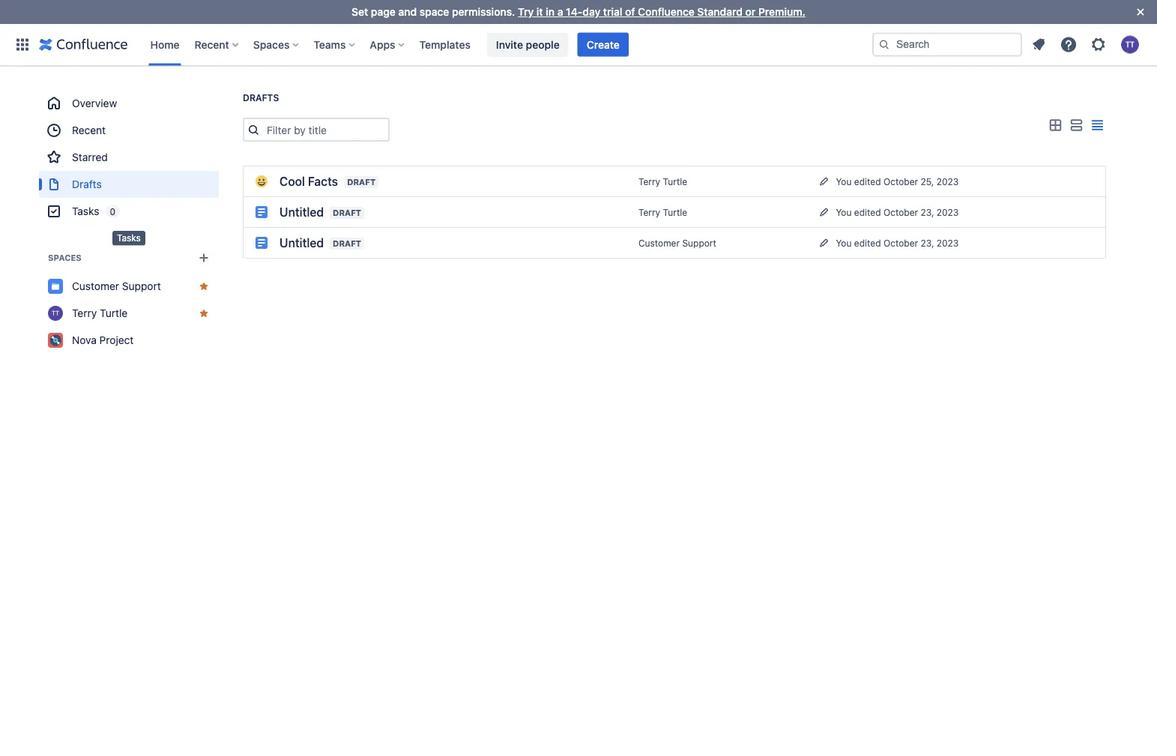 Task type: locate. For each thing, give the bounding box(es) containing it.
edited for page image
[[855, 238, 882, 248]]

in
[[546, 6, 555, 18]]

1 vertical spatial you
[[837, 207, 852, 217]]

23, for terry turtle
[[921, 207, 935, 217]]

1 unstar this space image from the top
[[198, 280, 210, 292]]

customer inside customer support link
[[72, 280, 119, 292]]

2 2023 from the top
[[937, 207, 959, 217]]

1 horizontal spatial spaces
[[253, 38, 290, 51]]

0 vertical spatial turtle
[[663, 176, 688, 187]]

1 23, from the top
[[921, 207, 935, 217]]

you edited october 25, 2023
[[837, 176, 959, 187]]

0 vertical spatial customer
[[639, 238, 680, 248]]

2 edited from the top
[[855, 207, 882, 217]]

0 vertical spatial tasks
[[72, 205, 99, 217]]

you edited october 23, 2023
[[837, 207, 959, 217], [837, 238, 959, 248]]

1 vertical spatial terry
[[639, 207, 661, 218]]

0 vertical spatial you
[[837, 176, 852, 187]]

recent button
[[190, 33, 244, 57]]

tasks left the 0
[[72, 205, 99, 217]]

2 you from the top
[[837, 207, 852, 217]]

2 vertical spatial draft
[[333, 239, 362, 249]]

:grinning: image
[[256, 175, 268, 187]]

or
[[746, 6, 756, 18]]

terry turtle link for cool facts
[[639, 176, 688, 187]]

premium.
[[759, 6, 806, 18]]

terry
[[639, 176, 661, 187], [639, 207, 661, 218], [72, 307, 97, 319]]

0 horizontal spatial recent
[[72, 124, 106, 136]]

23, for customer support
[[921, 238, 935, 248]]

invite people
[[496, 38, 560, 51]]

untitled for customer support
[[280, 236, 324, 250]]

it
[[537, 6, 543, 18]]

starred link
[[39, 144, 219, 171]]

1 untitled from the top
[[280, 205, 324, 219]]

3 october from the top
[[884, 238, 919, 248]]

you for terry turtle link corresponding to untitled
[[837, 207, 852, 217]]

3 2023 from the top
[[937, 238, 959, 248]]

a
[[558, 6, 564, 18]]

compact list image
[[1089, 117, 1107, 135]]

0 vertical spatial 2023
[[937, 176, 959, 187]]

0 horizontal spatial customer support
[[72, 280, 161, 292]]

1 vertical spatial draft
[[333, 208, 362, 218]]

tasks
[[72, 205, 99, 217], [117, 233, 141, 243]]

support inside customer support link
[[122, 280, 161, 292]]

2 23, from the top
[[921, 238, 935, 248]]

templates link
[[415, 33, 475, 57]]

0 vertical spatial october
[[884, 176, 919, 187]]

1 october from the top
[[884, 176, 919, 187]]

people
[[526, 38, 560, 51]]

1 vertical spatial customer support
[[72, 280, 161, 292]]

turtle
[[663, 176, 688, 187], [663, 207, 688, 218], [100, 307, 128, 319]]

0 vertical spatial support
[[683, 238, 717, 248]]

1 edited from the top
[[855, 176, 882, 187]]

1 vertical spatial drafts
[[72, 178, 102, 190]]

1 horizontal spatial recent
[[195, 38, 229, 51]]

1 you from the top
[[837, 176, 852, 187]]

2 vertical spatial edited
[[855, 238, 882, 248]]

edited
[[855, 176, 882, 187], [855, 207, 882, 217], [855, 238, 882, 248]]

edited for page icon
[[855, 207, 882, 217]]

1 vertical spatial terry turtle link
[[639, 207, 688, 218]]

untitled right page image
[[280, 236, 324, 250]]

3 you from the top
[[837, 238, 852, 248]]

recent right home
[[195, 38, 229, 51]]

2 october from the top
[[884, 207, 919, 217]]

terry turtle
[[639, 176, 688, 187], [639, 207, 688, 218], [72, 307, 128, 319]]

home link
[[146, 33, 184, 57]]

2 vertical spatial terry turtle
[[72, 307, 128, 319]]

1 horizontal spatial tasks
[[117, 233, 141, 243]]

untitled
[[280, 205, 324, 219], [280, 236, 324, 250]]

appswitcher icon image
[[13, 36, 31, 54]]

banner containing home
[[0, 24, 1158, 66]]

standard
[[698, 6, 743, 18]]

terry for untitled
[[639, 207, 661, 218]]

1 vertical spatial 2023
[[937, 207, 959, 217]]

draft for :grinning: image on the left top of page
[[347, 177, 376, 187]]

1 vertical spatial spaces
[[48, 253, 82, 263]]

1 vertical spatial you edited october 23, 2023
[[837, 238, 959, 248]]

0 vertical spatial spaces
[[253, 38, 290, 51]]

create
[[587, 38, 620, 51]]

0 vertical spatial recent
[[195, 38, 229, 51]]

create a space image
[[195, 249, 213, 267]]

2 untitled from the top
[[280, 236, 324, 250]]

customer support
[[639, 238, 717, 248], [72, 280, 161, 292]]

0 horizontal spatial customer
[[72, 280, 119, 292]]

apps button
[[365, 33, 411, 57]]

2023 for :grinning: image on the left top of page
[[937, 176, 959, 187]]

2023
[[937, 176, 959, 187], [937, 207, 959, 217], [937, 238, 959, 248]]

unstar this space image
[[198, 280, 210, 292], [198, 307, 210, 319]]

confluence image
[[39, 36, 128, 54], [39, 36, 128, 54]]

you
[[837, 176, 852, 187], [837, 207, 852, 217], [837, 238, 852, 248]]

invite
[[496, 38, 523, 51]]

2023 for page icon
[[937, 207, 959, 217]]

customer
[[639, 238, 680, 248], [72, 280, 119, 292]]

1 vertical spatial unstar this space image
[[198, 307, 210, 319]]

october for :grinning: image on the left top of page
[[884, 176, 919, 187]]

2 vertical spatial 2023
[[937, 238, 959, 248]]

0 horizontal spatial drafts
[[72, 178, 102, 190]]

0 horizontal spatial spaces
[[48, 253, 82, 263]]

0 vertical spatial drafts
[[243, 93, 279, 103]]

invite people button
[[487, 33, 569, 57]]

page
[[371, 6, 396, 18]]

0 vertical spatial untitled
[[280, 205, 324, 219]]

0 vertical spatial unstar this space image
[[198, 280, 210, 292]]

2 unstar this space image from the top
[[198, 307, 210, 319]]

close image
[[1132, 3, 1150, 21]]

spaces
[[253, 38, 290, 51], [48, 253, 82, 263]]

2 you edited october 23, 2023 from the top
[[837, 238, 959, 248]]

1 vertical spatial october
[[884, 207, 919, 217]]

1 vertical spatial untitled
[[280, 236, 324, 250]]

1 vertical spatial edited
[[855, 207, 882, 217]]

cards image
[[1047, 117, 1065, 135]]

0 vertical spatial customer support
[[639, 238, 717, 248]]

customer support link
[[639, 238, 717, 248], [39, 273, 219, 300]]

october for page image
[[884, 238, 919, 248]]

banner
[[0, 24, 1158, 66]]

of
[[625, 6, 636, 18]]

0 vertical spatial you edited october 23, 2023
[[837, 207, 959, 217]]

0 vertical spatial terry turtle link
[[639, 176, 688, 187]]

drafts down starred
[[72, 178, 102, 190]]

tasks down drafts link
[[117, 233, 141, 243]]

3 edited from the top
[[855, 238, 882, 248]]

1 vertical spatial turtle
[[663, 207, 688, 218]]

home
[[150, 38, 180, 51]]

draft
[[347, 177, 376, 187], [333, 208, 362, 218], [333, 239, 362, 249]]

0 vertical spatial draft
[[347, 177, 376, 187]]

drafts
[[243, 93, 279, 103], [72, 178, 102, 190]]

recent up starred
[[72, 124, 106, 136]]

1 you edited october 23, 2023 from the top
[[837, 207, 959, 217]]

1 horizontal spatial customer support link
[[639, 238, 717, 248]]

1 horizontal spatial support
[[683, 238, 717, 248]]

1 vertical spatial support
[[122, 280, 161, 292]]

1 vertical spatial recent
[[72, 124, 106, 136]]

1 vertical spatial 23,
[[921, 238, 935, 248]]

recent
[[195, 38, 229, 51], [72, 124, 106, 136]]

october
[[884, 176, 919, 187], [884, 207, 919, 217], [884, 238, 919, 248]]

1 horizontal spatial drafts
[[243, 93, 279, 103]]

0 vertical spatial terry turtle
[[639, 176, 688, 187]]

1 2023 from the top
[[937, 176, 959, 187]]

1 vertical spatial customer support link
[[39, 273, 219, 300]]

1 vertical spatial tasks
[[117, 233, 141, 243]]

recent inside popup button
[[195, 38, 229, 51]]

search image
[[879, 39, 891, 51]]

0 vertical spatial terry
[[639, 176, 661, 187]]

0 horizontal spatial support
[[122, 280, 161, 292]]

1 horizontal spatial customer
[[639, 238, 680, 248]]

Search field
[[873, 33, 1023, 57]]

Filter by title field
[[262, 119, 388, 140]]

0 vertical spatial customer support link
[[639, 238, 717, 248]]

terry turtle for cool facts
[[639, 176, 688, 187]]

project
[[99, 334, 134, 346]]

0 vertical spatial edited
[[855, 176, 882, 187]]

23,
[[921, 207, 935, 217], [921, 238, 935, 248]]

terry turtle for untitled
[[639, 207, 688, 218]]

nova project
[[72, 334, 134, 346]]

1 vertical spatial terry turtle
[[639, 207, 688, 218]]

draft for page icon
[[333, 208, 362, 218]]

2 vertical spatial you
[[837, 238, 852, 248]]

support
[[683, 238, 717, 248], [122, 280, 161, 292]]

page image
[[256, 237, 268, 249]]

untitled down cool facts
[[280, 205, 324, 219]]

drafts down spaces popup button
[[243, 93, 279, 103]]

2 vertical spatial terry
[[72, 307, 97, 319]]

starred
[[72, 151, 108, 163]]

0 vertical spatial 23,
[[921, 207, 935, 217]]

2 vertical spatial october
[[884, 238, 919, 248]]

group
[[39, 90, 219, 225]]

1 vertical spatial customer
[[72, 280, 119, 292]]

cool
[[280, 174, 305, 189]]

terry turtle link
[[639, 176, 688, 187], [639, 207, 688, 218], [39, 300, 219, 327]]

settings icon image
[[1090, 36, 1108, 54]]



Task type: describe. For each thing, give the bounding box(es) containing it.
0
[[110, 206, 115, 217]]

list image
[[1068, 117, 1086, 135]]

cool facts
[[280, 174, 338, 189]]

confluence
[[638, 6, 695, 18]]

permissions.
[[452, 6, 515, 18]]

unstar this space image for terry turtle
[[198, 307, 210, 319]]

you edited october 23, 2023 for customer support
[[837, 238, 959, 248]]

group containing overview
[[39, 90, 219, 225]]

day
[[583, 6, 601, 18]]

apps
[[370, 38, 396, 51]]

recent link
[[39, 117, 219, 144]]

2023 for page image
[[937, 238, 959, 248]]

turtle for untitled
[[663, 207, 688, 218]]

nova project link
[[39, 327, 219, 354]]

try it in a 14-day trial of confluence standard or premium. link
[[518, 6, 806, 18]]

facts
[[308, 174, 338, 189]]

nova
[[72, 334, 97, 346]]

and
[[399, 6, 417, 18]]

set
[[352, 6, 368, 18]]

overview
[[72, 97, 117, 109]]

turtle for cool facts
[[663, 176, 688, 187]]

october for page icon
[[884, 207, 919, 217]]

terry turtle link for untitled
[[639, 207, 688, 218]]

help icon image
[[1060, 36, 1078, 54]]

0 horizontal spatial customer support link
[[39, 273, 219, 300]]

0 horizontal spatial tasks
[[72, 205, 99, 217]]

trial
[[604, 6, 623, 18]]

you for terry turtle link associated with cool facts
[[837, 176, 852, 187]]

:grinning: image
[[256, 175, 268, 187]]

25,
[[921, 176, 935, 187]]

draft for page image
[[333, 239, 362, 249]]

edited for :grinning: image on the left top of page
[[855, 176, 882, 187]]

you for right customer support link
[[837, 238, 852, 248]]

global element
[[9, 24, 870, 66]]

teams
[[314, 38, 346, 51]]

notification icon image
[[1030, 36, 1048, 54]]

space
[[420, 6, 449, 18]]

teams button
[[309, 33, 361, 57]]

you edited october 23, 2023 for terry turtle
[[837, 207, 959, 217]]

your profile and preferences image
[[1122, 36, 1140, 54]]

2 vertical spatial terry turtle link
[[39, 300, 219, 327]]

overview link
[[39, 90, 219, 117]]

page image
[[256, 206, 268, 218]]

1 horizontal spatial customer support
[[639, 238, 717, 248]]

set page and space permissions. try it in a 14-day trial of confluence standard or premium.
[[352, 6, 806, 18]]

templates
[[420, 38, 471, 51]]

unstar this space image for customer support
[[198, 280, 210, 292]]

14-
[[566, 6, 583, 18]]

spaces inside popup button
[[253, 38, 290, 51]]

untitled for terry turtle
[[280, 205, 324, 219]]

try
[[518, 6, 534, 18]]

terry for cool facts
[[639, 176, 661, 187]]

2 vertical spatial turtle
[[100, 307, 128, 319]]

spaces button
[[249, 33, 305, 57]]

drafts link
[[39, 171, 219, 198]]

create link
[[578, 33, 629, 57]]



Task type: vqa. For each thing, say whether or not it's contained in the screenshot.
Search 'field'
yes



